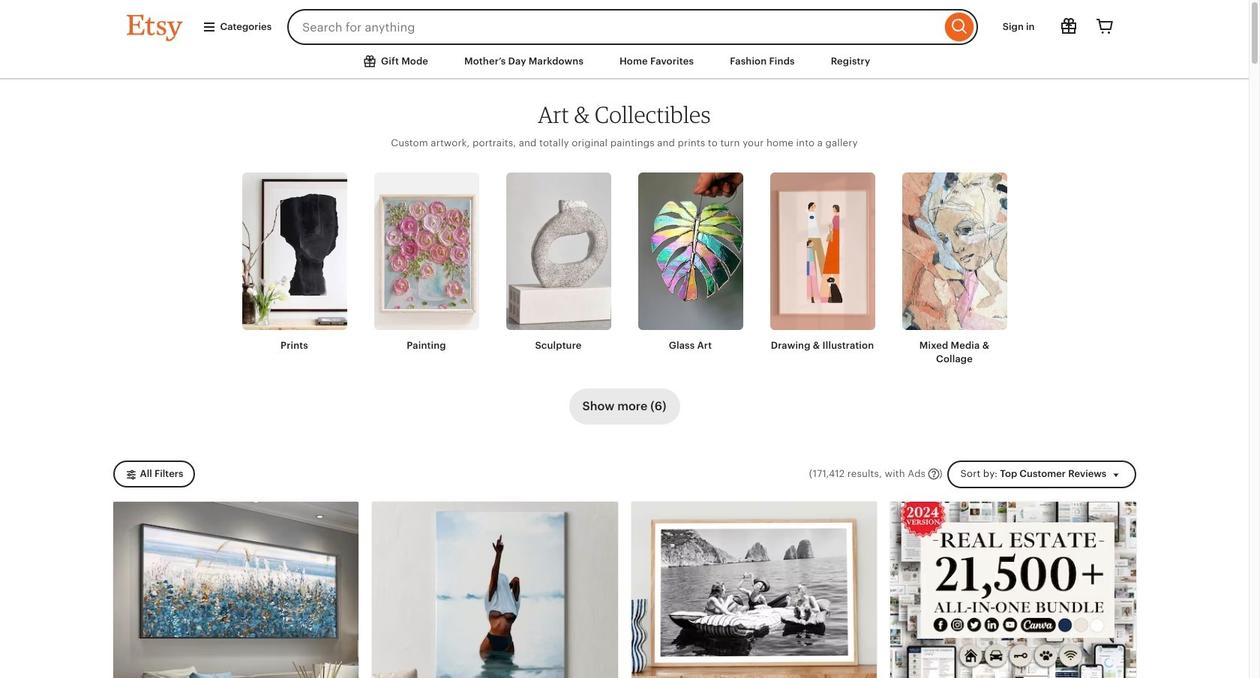 Task type: locate. For each thing, give the bounding box(es) containing it.
Search for anything text field
[[287, 9, 941, 45]]

women eating pasta on lake, vintage wall art, funny art, pasta picnic on lake, picnic on lake, art poster,  art print image
[[631, 502, 877, 678]]

original oil painting  abstract art on canvas nature home decor blue horsetail grass oil painting,wall art, handmade gift image
[[113, 502, 359, 678]]

None search field
[[287, 9, 978, 45]]

2024 huge bundle: real estate marketing templates, real estate template bundle, canva bundle, canva templates, instagram templates, realtor image
[[891, 502, 1136, 678]]

menu bar
[[0, 0, 1249, 79], [99, 45, 1150, 79]]

black art, feminist wall art, middle finger print, black woman art, black girl art, middle finger, afro american art image
[[372, 502, 618, 678]]

banner
[[99, 0, 1150, 45]]



Task type: vqa. For each thing, say whether or not it's contained in the screenshot.
$
no



